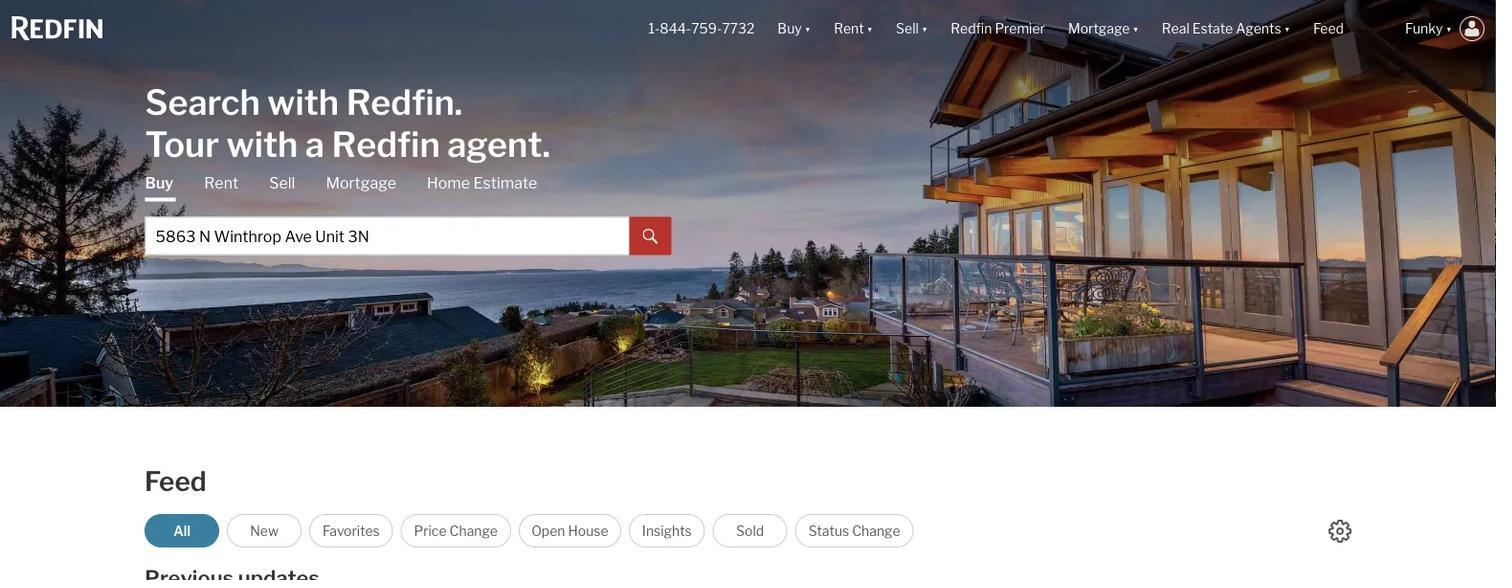 Task type: locate. For each thing, give the bounding box(es) containing it.
buy ▾
[[778, 20, 811, 37]]

change inside status change radio
[[852, 523, 901, 539]]

buy
[[778, 20, 802, 37], [145, 174, 174, 192]]

option group containing all
[[145, 514, 914, 548]]

▾ left the 'sell ▾'
[[867, 20, 873, 37]]

status
[[809, 523, 849, 539]]

funky ▾
[[1406, 20, 1452, 37]]

buy ▾ button
[[778, 0, 811, 57]]

2 ▾ from the left
[[867, 20, 873, 37]]

mortgage ▾ button
[[1057, 0, 1151, 57]]

change for status change
[[852, 523, 901, 539]]

▾ right agents
[[1285, 20, 1291, 37]]

6 ▾ from the left
[[1446, 20, 1452, 37]]

option group
[[145, 514, 914, 548]]

redfin left premier
[[951, 20, 992, 37]]

▾ right "funky"
[[1446, 20, 1452, 37]]

change inside "price change" option
[[450, 523, 498, 539]]

rent
[[834, 20, 864, 37], [204, 174, 239, 192]]

mortgage
[[1069, 20, 1130, 37], [326, 174, 396, 192]]

Open House radio
[[519, 514, 621, 548]]

1 horizontal spatial sell
[[896, 20, 919, 37]]

All radio
[[145, 514, 219, 548]]

tour
[[145, 123, 219, 165]]

1 change from the left
[[450, 523, 498, 539]]

with
[[267, 81, 339, 123], [227, 123, 298, 165]]

1-844-759-7732 link
[[649, 20, 755, 37]]

1 horizontal spatial redfin
[[951, 20, 992, 37]]

mortgage inside dropdown button
[[1069, 20, 1130, 37]]

Status Change radio
[[795, 514, 914, 548]]

City, Address, School, Agent, ZIP search field
[[145, 217, 630, 255]]

0 vertical spatial sell
[[896, 20, 919, 37]]

1-844-759-7732
[[649, 20, 755, 37]]

1 vertical spatial rent
[[204, 174, 239, 192]]

sell right rent link on the left top of page
[[269, 174, 295, 192]]

0 vertical spatial buy
[[778, 20, 802, 37]]

redfin.
[[346, 81, 463, 123]]

0 vertical spatial redfin
[[951, 20, 992, 37]]

1-
[[649, 20, 660, 37]]

▾ for buy ▾
[[805, 20, 811, 37]]

▾ right rent ▾
[[922, 20, 928, 37]]

house
[[568, 523, 609, 539]]

mortgage up the city, address, school, agent, zip search field
[[326, 174, 396, 192]]

0 vertical spatial mortgage
[[1069, 20, 1130, 37]]

sell inside dropdown button
[[896, 20, 919, 37]]

▾
[[805, 20, 811, 37], [867, 20, 873, 37], [922, 20, 928, 37], [1133, 20, 1139, 37], [1285, 20, 1291, 37], [1446, 20, 1452, 37]]

sell inside tab list
[[269, 174, 295, 192]]

favorites
[[323, 523, 380, 539]]

change for price change
[[450, 523, 498, 539]]

redfin
[[951, 20, 992, 37], [332, 123, 440, 165]]

759-
[[691, 20, 722, 37]]

feed right agents
[[1314, 20, 1344, 37]]

0 horizontal spatial mortgage
[[326, 174, 396, 192]]

1 vertical spatial buy
[[145, 174, 174, 192]]

1 vertical spatial sell
[[269, 174, 295, 192]]

1 ▾ from the left
[[805, 20, 811, 37]]

sell right rent ▾
[[896, 20, 919, 37]]

sell
[[896, 20, 919, 37], [269, 174, 295, 192]]

mortgage ▾ button
[[1069, 0, 1139, 57]]

insights
[[642, 523, 692, 539]]

buy link
[[145, 173, 174, 202]]

redfin inside search with redfin. tour with a redfin agent.
[[332, 123, 440, 165]]

rent for rent ▾
[[834, 20, 864, 37]]

0 horizontal spatial buy
[[145, 174, 174, 192]]

buy right "7732"
[[778, 20, 802, 37]]

real estate agents ▾
[[1162, 20, 1291, 37]]

buy inside dropdown button
[[778, 20, 802, 37]]

4 ▾ from the left
[[1133, 20, 1139, 37]]

0 vertical spatial feed
[[1314, 20, 1344, 37]]

mortgage link
[[326, 173, 396, 194]]

open house
[[532, 523, 609, 539]]

buy inside tab list
[[145, 174, 174, 192]]

change
[[450, 523, 498, 539], [852, 523, 901, 539]]

844-
[[660, 20, 691, 37]]

feed
[[1314, 20, 1344, 37], [145, 465, 207, 498]]

estimate
[[474, 174, 538, 192]]

3 ▾ from the left
[[922, 20, 928, 37]]

change right price
[[450, 523, 498, 539]]

redfin premier button
[[940, 0, 1057, 57]]

sell for sell
[[269, 174, 295, 192]]

buy down tour
[[145, 174, 174, 192]]

1 vertical spatial redfin
[[332, 123, 440, 165]]

2 change from the left
[[852, 523, 901, 539]]

search
[[145, 81, 260, 123]]

0 horizontal spatial redfin
[[332, 123, 440, 165]]

mortgage left real
[[1069, 20, 1130, 37]]

rent right buy ▾
[[834, 20, 864, 37]]

1 vertical spatial feed
[[145, 465, 207, 498]]

rent down tour
[[204, 174, 239, 192]]

home estimate
[[427, 174, 538, 192]]

1 horizontal spatial feed
[[1314, 20, 1344, 37]]

mortgage for mortgage ▾
[[1069, 20, 1130, 37]]

feed button
[[1302, 0, 1394, 57]]

tab list
[[145, 173, 672, 255]]

rent inside dropdown button
[[834, 20, 864, 37]]

change right status
[[852, 523, 901, 539]]

tab list containing buy
[[145, 173, 672, 255]]

feed up all
[[145, 465, 207, 498]]

estate
[[1193, 20, 1233, 37]]

▾ left real
[[1133, 20, 1139, 37]]

1 horizontal spatial mortgage
[[1069, 20, 1130, 37]]

0 horizontal spatial rent
[[204, 174, 239, 192]]

0 horizontal spatial feed
[[145, 465, 207, 498]]

▾ for rent ▾
[[867, 20, 873, 37]]

1 vertical spatial mortgage
[[326, 174, 396, 192]]

status change
[[809, 523, 901, 539]]

▾ for sell ▾
[[922, 20, 928, 37]]

mortgage for mortgage
[[326, 174, 396, 192]]

rent link
[[204, 173, 239, 194]]

0 horizontal spatial change
[[450, 523, 498, 539]]

mortgage inside tab list
[[326, 174, 396, 192]]

redfin up mortgage link
[[332, 123, 440, 165]]

0 horizontal spatial sell
[[269, 174, 295, 192]]

1 horizontal spatial rent
[[834, 20, 864, 37]]

home
[[427, 174, 470, 192]]

0 vertical spatial rent
[[834, 20, 864, 37]]

real estate agents ▾ link
[[1162, 0, 1291, 57]]

real
[[1162, 20, 1190, 37]]

▾ left rent ▾
[[805, 20, 811, 37]]

1 horizontal spatial change
[[852, 523, 901, 539]]

1 horizontal spatial buy
[[778, 20, 802, 37]]



Task type: describe. For each thing, give the bounding box(es) containing it.
7732
[[722, 20, 755, 37]]

sell for sell ▾
[[896, 20, 919, 37]]

Price Change radio
[[401, 514, 511, 548]]

agent.
[[447, 123, 551, 165]]

open
[[532, 523, 565, 539]]

sell link
[[269, 173, 295, 194]]

feed inside button
[[1314, 20, 1344, 37]]

agents
[[1236, 20, 1282, 37]]

Favorites radio
[[309, 514, 393, 548]]

home estimate link
[[427, 173, 538, 194]]

▾ for mortgage ▾
[[1133, 20, 1139, 37]]

rent for rent
[[204, 174, 239, 192]]

funky
[[1406, 20, 1443, 37]]

sold
[[736, 523, 764, 539]]

Sold radio
[[713, 514, 788, 548]]

▾ for funky ▾
[[1446, 20, 1452, 37]]

redfin premier
[[951, 20, 1046, 37]]

Insights radio
[[629, 514, 705, 548]]

buy ▾ button
[[766, 0, 823, 57]]

rent ▾ button
[[823, 0, 885, 57]]

new
[[250, 523, 279, 539]]

5 ▾ from the left
[[1285, 20, 1291, 37]]

sell ▾ button
[[885, 0, 940, 57]]

buy for buy ▾
[[778, 20, 802, 37]]

a
[[305, 123, 325, 165]]

price
[[414, 523, 447, 539]]

buy for buy
[[145, 174, 174, 192]]

search with redfin. tour with a redfin agent.
[[145, 81, 551, 165]]

all
[[174, 523, 191, 539]]

rent ▾ button
[[834, 0, 873, 57]]

price change
[[414, 523, 498, 539]]

New radio
[[227, 514, 302, 548]]

submit search image
[[643, 229, 658, 244]]

rent ▾
[[834, 20, 873, 37]]

sell ▾ button
[[896, 0, 928, 57]]

mortgage ▾
[[1069, 20, 1139, 37]]

redfin inside button
[[951, 20, 992, 37]]

sell ▾
[[896, 20, 928, 37]]

real estate agents ▾ button
[[1151, 0, 1302, 57]]

premier
[[995, 20, 1046, 37]]



Task type: vqa. For each thing, say whether or not it's contained in the screenshot.
bottom Talk
no



